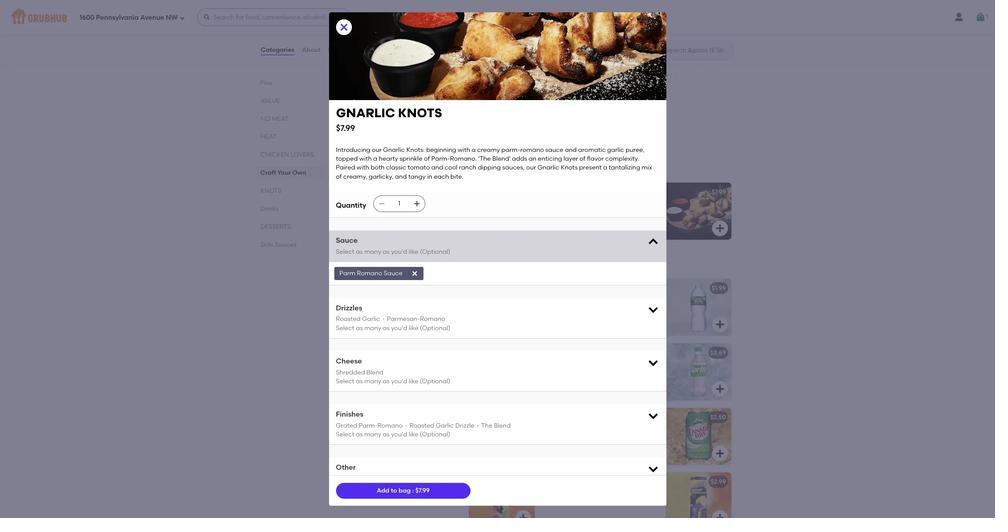 Task type: locate. For each thing, give the bounding box(es) containing it.
a down flavor
[[603, 164, 607, 172]]

romano.
[[450, 155, 477, 163]]

aromatic
[[578, 146, 606, 154]]

select down the 'shredded'
[[336, 378, 354, 385]]

1 vertical spatial sauce
[[384, 270, 403, 277]]

and up "each"
[[431, 164, 443, 172]]

2 $2.99 from the left
[[711, 479, 726, 486]]

heat tab
[[260, 132, 322, 142]]

gnarlic up hearty
[[383, 146, 405, 154]]

craft down the chicken
[[260, 169, 276, 177]]

roasted inside finishes grated parm-romano ∙ roasted garlic drizzle ∙ the blend select as many as you'd like (optional)
[[410, 422, 434, 430]]

0 horizontal spatial craft your own
[[260, 169, 306, 177]]

cool
[[445, 164, 458, 172]]

flavor
[[587, 155, 604, 163]]

dipping
[[478, 164, 501, 172]]

many down bottled fanta orange
[[364, 431, 381, 439]]

own left "pizza"
[[392, 93, 408, 100]]

blend'
[[492, 155, 511, 163]]

1 horizontal spatial craft
[[343, 66, 368, 77]]

Input item quantity number field
[[390, 196, 409, 212]]

finishes grated parm-romano ∙ roasted garlic drizzle ∙ the blend select as many as you'd like (optional)
[[336, 411, 511, 439]]

parmesan-
[[387, 316, 420, 323]]

parm- right grated
[[359, 422, 378, 430]]

puree,
[[626, 146, 645, 154]]

∙ down orange
[[404, 422, 408, 430]]

no
[[260, 115, 270, 123]]

1 horizontal spatial your
[[370, 66, 390, 77]]

select down drizzles
[[336, 325, 354, 332]]

bottled for bottled spring water
[[547, 285, 575, 292]]

bottled coke
[[350, 349, 398, 357]]

mango
[[350, 479, 375, 486]]

4 select from the top
[[336, 431, 354, 439]]

0 vertical spatial our
[[372, 146, 382, 154]]

reviews button
[[328, 34, 353, 66]]

chicken
[[260, 151, 289, 159]]

1 (optional) from the top
[[420, 248, 450, 256]]

0 horizontal spatial ∙
[[382, 316, 386, 323]]

0 vertical spatial drinks
[[260, 205, 279, 213]]

craft your own tab
[[260, 168, 322, 178]]

2 many from the top
[[364, 325, 381, 332]]

0 horizontal spatial roasted
[[336, 316, 361, 323]]

2 select from the top
[[336, 325, 354, 332]]

1 horizontal spatial parm-
[[431, 155, 450, 163]]

1 horizontal spatial drinks
[[343, 258, 372, 269]]

0 vertical spatial gnarlic
[[383, 146, 405, 154]]

4 like from the top
[[409, 431, 419, 439]]

1 horizontal spatial blend
[[494, 422, 511, 430]]

side sauces tab
[[260, 240, 322, 250]]

ginger berry lemonade soda image
[[666, 473, 731, 519]]

garlic down drizzles
[[362, 316, 380, 323]]

knots up drinks "tab"
[[260, 187, 282, 195]]

drinks
[[260, 205, 279, 213], [343, 258, 372, 269]]

0 horizontal spatial gnarlic
[[336, 105, 395, 120]]

gnarlic inside "gnarlic knots $7.99"
[[336, 105, 395, 120]]

you'd down parmesan-
[[391, 325, 407, 332]]

roasted down drizzles
[[336, 316, 361, 323]]

0 horizontal spatial garlic
[[362, 316, 380, 323]]

bottled for bottled fanta orange
[[350, 414, 378, 421]]

classic
[[386, 164, 406, 172]]

parm-
[[502, 146, 520, 154]]

own inside craft your own by clicking below to add or remove toppings
[[391, 105, 407, 113]]

with up romano.
[[458, 146, 470, 154]]

2 $3.69 from the left
[[710, 349, 726, 357]]

soda
[[631, 479, 649, 486]]

drizzle
[[455, 422, 475, 430]]

1 vertical spatial own
[[292, 169, 306, 177]]

parm- down beginning
[[431, 155, 450, 163]]

0 vertical spatial own
[[392, 93, 408, 100]]

parm- inside "introducing our gnarlic knots: beginning with a creamy parm-romano sauce and aromatic garlic puree, topped with a hearty sprinkle of parm-romano. 'the blend' adds an enticing layer of flavor complexity. paired with both classic tomato and cool ranch dipping sauces, our gnarlic knots present a tantalizing mix of creamy, garlicky, and tangy in each bite."
[[431, 155, 450, 163]]

1 horizontal spatial craft your own
[[343, 66, 413, 77]]

sauce up 1l
[[384, 270, 403, 277]]

1 vertical spatial blend
[[494, 422, 511, 430]]

1 horizontal spatial a
[[472, 146, 476, 154]]

knots down 'garlicky,'
[[374, 189, 395, 196]]

$1.99
[[712, 285, 726, 292]]

2 horizontal spatial a
[[603, 164, 607, 172]]

∙ left the on the bottom
[[476, 422, 480, 430]]

your inside craft your own by clicking below to add or remove toppings
[[372, 105, 389, 113]]

add
[[377, 487, 390, 495]]

1 vertical spatial gnarlic
[[547, 189, 576, 196]]

sauce up the parm
[[336, 236, 358, 245]]

bottled left spring
[[547, 285, 575, 292]]

fruit
[[406, 479, 424, 486]]

your for by
[[372, 105, 389, 113]]

0 horizontal spatial craft
[[260, 169, 276, 177]]

knots
[[561, 164, 578, 172]]

side
[[260, 241, 273, 249]]

parm romano sauce
[[339, 270, 403, 277]]

4 (optional) from the top
[[420, 431, 450, 439]]

complexity.
[[605, 155, 639, 163]]

1 vertical spatial our
[[526, 164, 536, 172]]

1 like from the top
[[409, 248, 419, 256]]

1 vertical spatial your
[[278, 169, 291, 177]]

you'd inside cheese shredded blend select as many as you'd like (optional)
[[391, 378, 407, 385]]

bottled left sprite at the bottom
[[547, 349, 575, 357]]

1 $2.99 from the left
[[514, 479, 529, 486]]

our up hearty
[[372, 146, 382, 154]]

bag
[[399, 487, 411, 495]]

pies tab
[[260, 78, 322, 87]]

our
[[372, 146, 382, 154], [526, 164, 536, 172]]

you'd down fanta
[[391, 431, 407, 439]]

orange
[[402, 414, 430, 421]]

0 horizontal spatial our
[[372, 146, 382, 154]]

many up bottled coke
[[364, 325, 381, 332]]

romano inside drizzles roasted garlic ∙ parmesan-romano select as many as you'd like (optional)
[[420, 316, 446, 323]]

like inside finishes grated parm-romano ∙ roasted garlic drizzle ∙ the blend select as many as you'd like (optional)
[[409, 431, 419, 439]]

present
[[579, 164, 602, 172]]

garlic inside drizzles roasted garlic ∙ parmesan-romano select as many as you'd like (optional)
[[362, 316, 380, 323]]

svg image inside 1 button
[[976, 12, 986, 22]]

0 vertical spatial your
[[372, 93, 390, 100]]

your up craft your own pizza
[[370, 66, 390, 77]]

craft inside tab
[[260, 169, 276, 177]]

sauce up :
[[408, 475, 427, 483]]

2 like from the top
[[409, 325, 419, 332]]

many up parm romano sauce
[[364, 248, 381, 256]]

craft down reviews button
[[343, 66, 368, 77]]

3 like from the top
[[409, 378, 419, 385]]

your down chicken lovers
[[278, 169, 291, 177]]

craft for craft your own by clicking below to add or remove toppings
[[350, 105, 371, 113]]

1 horizontal spatial roasted
[[410, 422, 434, 430]]

1 vertical spatial craft your own
[[260, 169, 306, 177]]

0 horizontal spatial parm-
[[359, 422, 378, 430]]

0 vertical spatial garlic
[[362, 316, 380, 323]]

blend down bottled coke
[[367, 369, 384, 376]]

sauce inside other classic tomato dipping sauce
[[408, 475, 427, 483]]

a up romano.
[[472, 146, 476, 154]]

avenue
[[140, 13, 164, 21]]

drinks up the parm
[[343, 258, 372, 269]]

cheese shredded blend select as many as you'd like (optional)
[[336, 357, 450, 385]]

and up the layer
[[565, 146, 577, 154]]

$3.69 for bottled sprite
[[710, 349, 726, 357]]

dirty bird image
[[469, 0, 535, 48]]

(optional) inside drizzles roasted garlic ∙ parmesan-romano select as many as you'd like (optional)
[[420, 325, 450, 332]]

4 you'd from the top
[[391, 431, 407, 439]]

a
[[472, 146, 476, 154], [373, 155, 377, 163], [603, 164, 607, 172]]

0 vertical spatial sauce
[[336, 236, 358, 245]]

1 button
[[976, 9, 988, 25]]

2 vertical spatial and
[[395, 173, 407, 181]]

1 horizontal spatial our
[[526, 164, 536, 172]]

to
[[373, 114, 382, 122]]

0 vertical spatial craft
[[350, 93, 371, 100]]

to
[[391, 487, 397, 495]]

1 vertical spatial garlic
[[436, 422, 454, 430]]

2 vertical spatial sauce
[[408, 475, 427, 483]]

roasted inside drizzles roasted garlic ∙ parmesan-romano select as many as you'd like (optional)
[[336, 316, 361, 323]]

$4.99
[[514, 285, 529, 292]]

0 vertical spatial blend
[[367, 369, 384, 376]]

3 (optional) from the top
[[420, 378, 450, 385]]

you'd inside sauce select as many as you'd like (optional)
[[391, 248, 407, 256]]

pizza
[[409, 93, 427, 100]]

of down paired
[[336, 173, 342, 181]]

1 horizontal spatial ∙
[[404, 422, 408, 430]]

lovers
[[290, 151, 314, 159]]

with
[[458, 146, 470, 154], [359, 155, 372, 163], [357, 164, 369, 172]]

garlic left drizzle
[[436, 422, 454, 430]]

1 you'd from the top
[[391, 248, 407, 256]]

many down the 'shredded'
[[364, 378, 381, 385]]

$7.99
[[336, 123, 355, 133], [515, 189, 529, 196], [712, 189, 726, 196], [415, 487, 430, 495]]

dipping
[[383, 475, 407, 483]]

0 vertical spatial own
[[392, 66, 413, 77]]

knots down present
[[577, 189, 599, 196]]

or
[[399, 114, 408, 122]]

1 craft from the top
[[350, 93, 371, 100]]

your
[[370, 66, 390, 77], [278, 169, 291, 177]]

select down grated
[[336, 431, 354, 439]]

(optional) inside finishes grated parm-romano ∙ roasted garlic drizzle ∙ the blend select as many as you'd like (optional)
[[420, 431, 450, 439]]

0 horizontal spatial sauce
[[336, 236, 358, 245]]

2 (optional) from the top
[[420, 325, 450, 332]]

sauces
[[275, 241, 296, 249]]

1 horizontal spatial garlic
[[436, 422, 454, 430]]

1 vertical spatial gnarlic
[[538, 164, 560, 172]]

tangy
[[408, 173, 426, 181]]

no meat tab
[[260, 114, 322, 123]]

1 many from the top
[[364, 248, 381, 256]]

1 vertical spatial own
[[391, 105, 407, 113]]

3 you'd from the top
[[391, 378, 407, 385]]

romano
[[520, 146, 544, 154]]

gnarlic
[[336, 105, 395, 120], [547, 189, 576, 196]]

1 select from the top
[[336, 248, 354, 256]]

own up craft your own pizza
[[392, 66, 413, 77]]

0 vertical spatial parm-
[[431, 155, 450, 163]]

introducing
[[336, 146, 370, 154]]

1 horizontal spatial and
[[431, 164, 443, 172]]

0 vertical spatial your
[[370, 66, 390, 77]]

romano
[[357, 270, 382, 277], [420, 316, 446, 323], [378, 422, 403, 430]]

gnarlic down knots
[[547, 189, 576, 196]]

(optional) inside sauce select as many as you'd like (optional)
[[420, 248, 450, 256]]

knots down "pizza"
[[398, 105, 442, 120]]

1 $3.69 from the left
[[514, 349, 529, 357]]

1 vertical spatial with
[[359, 155, 372, 163]]

gnarlic down enticing
[[538, 164, 560, 172]]

select inside sauce select as many as you'd like (optional)
[[336, 248, 354, 256]]

with up both
[[359, 155, 372, 163]]

1 vertical spatial roasted
[[410, 422, 434, 430]]

4 many from the top
[[364, 431, 381, 439]]

craft your own down chicken lovers
[[260, 169, 306, 177]]

0 vertical spatial with
[[458, 146, 470, 154]]

1 horizontal spatial sauce
[[384, 270, 403, 277]]

knots down introducing
[[343, 162, 376, 173]]

drinks inside drinks "tab"
[[260, 205, 279, 213]]

knots for gnarlic knots $7.99
[[398, 105, 442, 120]]

you'd up parm romano sauce
[[391, 248, 407, 256]]

0 horizontal spatial of
[[336, 173, 342, 181]]

drizzles roasted garlic ∙ parmesan-romano select as many as you'd like (optional)
[[336, 304, 450, 332]]

0 horizontal spatial gnarlic
[[383, 146, 405, 154]]

1 horizontal spatial gnarlic
[[538, 164, 560, 172]]

3 many from the top
[[364, 378, 381, 385]]

nw
[[166, 13, 178, 21]]

own down lovers
[[292, 169, 306, 177]]

cheese
[[336, 357, 362, 366]]

spring
[[577, 285, 600, 292]]

0 horizontal spatial drinks
[[260, 205, 279, 213]]

0 horizontal spatial $2.99
[[514, 479, 529, 486]]

1 vertical spatial a
[[373, 155, 377, 163]]

value tab
[[260, 96, 322, 105]]

about button
[[302, 34, 321, 66]]

you'd
[[391, 248, 407, 256], [391, 325, 407, 332], [391, 378, 407, 385], [391, 431, 407, 439]]

and
[[565, 146, 577, 154], [431, 164, 443, 172], [395, 173, 407, 181]]

gnarlic for gnarlic knots $7.99
[[336, 105, 395, 120]]

knots inside "gnarlic knots $7.99"
[[398, 105, 442, 120]]

1 vertical spatial craft
[[350, 105, 371, 113]]

0 horizontal spatial $3.69
[[514, 349, 529, 357]]

like
[[409, 248, 419, 256], [409, 325, 419, 332], [409, 378, 419, 385], [409, 431, 419, 439]]

∙ inside drizzles roasted garlic ∙ parmesan-romano select as many as you'd like (optional)
[[382, 316, 386, 323]]

parm- inside finishes grated parm-romano ∙ roasted garlic drizzle ∙ the blend select as many as you'd like (optional)
[[359, 422, 378, 430]]

of right the layer
[[580, 155, 586, 163]]

your for pizza
[[372, 93, 390, 100]]

$2.50
[[710, 414, 726, 421]]

select
[[336, 248, 354, 256], [336, 325, 354, 332], [336, 378, 354, 385], [336, 431, 354, 439]]

a up both
[[373, 155, 377, 163]]

1 vertical spatial your
[[372, 105, 389, 113]]

desserts
[[260, 223, 291, 231]]

bottled up cheese
[[350, 349, 378, 357]]

bottled spring water image
[[666, 279, 731, 336]]

craft inside craft your own by clicking below to add or remove toppings
[[350, 105, 371, 113]]

1 horizontal spatial $2.99
[[711, 479, 726, 486]]

2 vertical spatial romano
[[378, 422, 403, 430]]

drinks up desserts
[[260, 205, 279, 213]]

1 horizontal spatial own
[[392, 66, 413, 77]]

2 vertical spatial a
[[603, 164, 607, 172]]

craft
[[343, 66, 368, 77], [260, 169, 276, 177]]

2 horizontal spatial of
[[580, 155, 586, 163]]

$2.99 for ginger berry lemonade soda image
[[711, 479, 726, 486]]

roasted down orange
[[410, 422, 434, 430]]

1 vertical spatial craft
[[260, 169, 276, 177]]

your
[[372, 93, 390, 100], [372, 105, 389, 113]]

gnarlic
[[383, 146, 405, 154], [538, 164, 560, 172]]

craft your own pizza
[[350, 93, 427, 100]]

svg image
[[976, 12, 986, 22], [339, 22, 349, 33], [378, 200, 385, 207], [413, 200, 420, 207], [715, 320, 725, 330], [715, 384, 725, 395], [518, 449, 528, 459], [715, 449, 725, 459], [518, 513, 528, 519], [715, 513, 725, 519]]

about
[[302, 46, 321, 54]]

0 vertical spatial a
[[472, 146, 476, 154]]

introducing our gnarlic knots: beginning with a creamy parm-romano sauce and aromatic garlic puree, topped with a hearty sprinkle of parm-romano. 'the blend' adds an enticing layer of flavor complexity. paired with both classic tomato and cool ranch dipping sauces, our gnarlic knots present a tantalizing mix of creamy, garlicky, and tangy in each bite.
[[336, 146, 654, 181]]

and down classic
[[395, 173, 407, 181]]

0 vertical spatial and
[[565, 146, 577, 154]]

other
[[336, 464, 356, 472]]

categories button
[[260, 34, 295, 66]]

0 vertical spatial roasted
[[336, 316, 361, 323]]

gnarlic knots
[[547, 189, 599, 196]]

3 select from the top
[[336, 378, 354, 385]]

bottled spring water
[[547, 285, 624, 292]]

1 vertical spatial romano
[[420, 316, 446, 323]]

many inside sauce select as many as you'd like (optional)
[[364, 248, 381, 256]]

+
[[527, 93, 531, 100]]

1 horizontal spatial gnarlic
[[547, 189, 576, 196]]

of up tomato
[[424, 155, 430, 163]]

svg image
[[203, 14, 210, 21], [180, 15, 185, 20], [518, 31, 528, 42], [715, 31, 725, 42], [518, 223, 528, 234], [715, 223, 725, 234], [647, 236, 659, 248], [411, 270, 418, 277], [647, 304, 659, 316], [647, 357, 659, 369], [518, 384, 528, 395], [647, 410, 659, 422], [647, 463, 659, 476]]

categories
[[261, 46, 295, 54]]

as
[[356, 248, 363, 256], [383, 248, 390, 256], [356, 325, 363, 332], [383, 325, 390, 332], [356, 378, 363, 385], [383, 378, 390, 385], [356, 431, 363, 439], [383, 431, 390, 439]]

craft your own up craft your own pizza
[[343, 66, 413, 77]]

2 craft from the top
[[350, 105, 371, 113]]

with up creamy,
[[357, 164, 369, 172]]

bottled
[[547, 285, 575, 292], [350, 349, 378, 357], [547, 349, 575, 357], [350, 414, 378, 421]]

gnarlic up toppings
[[336, 105, 395, 120]]

1 horizontal spatial of
[[424, 155, 430, 163]]

0 vertical spatial gnarlic
[[336, 105, 395, 120]]

own
[[392, 66, 413, 77], [292, 169, 306, 177]]

0 horizontal spatial your
[[278, 169, 291, 177]]

own for pizza
[[392, 93, 408, 100]]

2 you'd from the top
[[391, 325, 407, 332]]

select up the parm
[[336, 248, 354, 256]]

many
[[364, 248, 381, 256], [364, 325, 381, 332], [364, 378, 381, 385], [364, 431, 381, 439]]

bottled up grated
[[350, 414, 378, 421]]

0 horizontal spatial own
[[292, 169, 306, 177]]

2 horizontal spatial sauce
[[408, 475, 427, 483]]

bottled inside button
[[350, 414, 378, 421]]

own up the or
[[391, 105, 407, 113]]

(optional) inside cheese shredded blend select as many as you'd like (optional)
[[420, 378, 450, 385]]

0 horizontal spatial blend
[[367, 369, 384, 376]]

garlicky,
[[369, 173, 394, 181]]

1 vertical spatial drinks
[[343, 258, 372, 269]]

garlic
[[362, 316, 380, 323], [436, 422, 454, 430]]

you'd down coke
[[391, 378, 407, 385]]

1 vertical spatial parm-
[[359, 422, 378, 430]]

you'd inside drizzles roasted garlic ∙ parmesan-romano select as many as you'd like (optional)
[[391, 325, 407, 332]]

own
[[392, 93, 408, 100], [391, 105, 407, 113]]

select inside cheese shredded blend select as many as you'd like (optional)
[[336, 378, 354, 385]]

our down an
[[526, 164, 536, 172]]

∙ left parmesan-
[[382, 316, 386, 323]]

bottled for bottled coke
[[350, 349, 378, 357]]

blend right the on the bottom
[[494, 422, 511, 430]]

1 horizontal spatial $3.69
[[710, 349, 726, 357]]



Task type: vqa. For each thing, say whether or not it's contained in the screenshot.
second POTATO from left
no



Task type: describe. For each thing, give the bounding box(es) containing it.
cbr image
[[666, 0, 731, 48]]

craft for craft your own pizza
[[350, 93, 371, 100]]

Search &pizza (E Street) search field
[[665, 46, 732, 54]]

an
[[529, 155, 537, 163]]

many inside cheese shredded blend select as many as you'd like (optional)
[[364, 378, 381, 385]]

adds
[[512, 155, 527, 163]]

blend inside cheese shredded blend select as many as you'd like (optional)
[[367, 369, 384, 376]]

romano inside finishes grated parm-romano ∙ roasted garlic drizzle ∙ the blend select as many as you'd like (optional)
[[378, 422, 403, 430]]

many inside drizzles roasted garlic ∙ parmesan-romano select as many as you'd like (optional)
[[364, 325, 381, 332]]

like inside drizzles roasted garlic ∙ parmesan-romano select as many as you'd like (optional)
[[409, 325, 419, 332]]

$2.50 button
[[542, 408, 731, 465]]

vegan knots
[[350, 189, 395, 196]]

toppings
[[350, 123, 382, 130]]

the
[[481, 422, 493, 430]]

no meat
[[260, 115, 288, 123]]

drinks tab
[[260, 204, 322, 214]]

2 vertical spatial with
[[357, 164, 369, 172]]

tomato
[[408, 164, 430, 172]]

sauces,
[[502, 164, 525, 172]]

select inside drizzles roasted garlic ∙ parmesan-romano select as many as you'd like (optional)
[[336, 325, 354, 332]]

other classic tomato dipping sauce
[[336, 464, 427, 483]]

vegan knots image
[[469, 183, 535, 240]]

mix
[[642, 164, 652, 172]]

$3.69 for bottled coke
[[514, 349, 529, 357]]

$13.99 +
[[509, 93, 531, 100]]

1l
[[395, 285, 401, 292]]

bottled for bottled sprite
[[547, 349, 575, 357]]

own inside tab
[[292, 169, 306, 177]]

mango passion fruit image
[[469, 473, 535, 519]]

like inside sauce select as many as you'd like (optional)
[[409, 248, 419, 256]]

'the
[[478, 155, 491, 163]]

chicken lovers
[[260, 151, 314, 159]]

ginger
[[547, 479, 572, 486]]

fanta
[[380, 414, 400, 421]]

sauce
[[546, 146, 564, 154]]

bottled fanta orange button
[[345, 408, 535, 465]]

1
[[986, 13, 988, 21]]

sauce inside sauce select as many as you'd like (optional)
[[336, 236, 358, 245]]

gnarlic knots image
[[666, 183, 731, 240]]

$7.99 inside "gnarlic knots $7.99"
[[336, 123, 355, 133]]

classic
[[336, 475, 357, 483]]

2 horizontal spatial ∙
[[476, 422, 480, 430]]

knots tab
[[260, 186, 322, 196]]

0 vertical spatial romano
[[357, 270, 382, 277]]

ranch
[[459, 164, 477, 172]]

tantalizing
[[609, 164, 640, 172]]

knots for vegan knots
[[374, 189, 395, 196]]

parm
[[339, 270, 356, 277]]

remove
[[409, 114, 435, 122]]

drizzles
[[336, 304, 362, 312]]

main navigation navigation
[[0, 0, 995, 34]]

sprinkle
[[400, 155, 423, 163]]

craft your own by clicking below to add or remove toppings
[[350, 105, 448, 130]]

water
[[602, 285, 624, 292]]

garlic inside finishes grated parm-romano ∙ roasted garlic drizzle ∙ the blend select as many as you'd like (optional)
[[436, 422, 454, 430]]

chicken lovers tab
[[260, 150, 322, 160]]

like inside cheese shredded blend select as many as you'd like (optional)
[[409, 378, 419, 385]]

0 horizontal spatial and
[[395, 173, 407, 181]]

desserts tab
[[260, 222, 322, 232]]

heat
[[260, 133, 276, 141]]

craft your own inside tab
[[260, 169, 306, 177]]

0 vertical spatial craft your own
[[343, 66, 413, 77]]

0 vertical spatial craft
[[343, 66, 368, 77]]

by
[[408, 105, 416, 113]]

bottled fanta orange image
[[469, 408, 535, 465]]

clicking
[[418, 105, 448, 113]]

0 horizontal spatial a
[[373, 155, 377, 163]]

$2.99 for mango passion fruit image
[[514, 479, 529, 486]]

pennsylvania
[[96, 13, 139, 21]]

craft your own pizza image
[[469, 87, 535, 144]]

gnarlic knots $7.99
[[336, 105, 442, 133]]

you'd inside finishes grated parm-romano ∙ roasted garlic drizzle ∙ the blend select as many as you'd like (optional)
[[391, 431, 407, 439]]

pies
[[260, 79, 272, 87]]

grated
[[336, 422, 357, 430]]

paired
[[336, 164, 355, 172]]

garlic
[[607, 146, 624, 154]]

add to bag : $7.99
[[377, 487, 430, 495]]

bottled sprite
[[547, 349, 598, 357]]

bottled sprite image
[[666, 344, 731, 401]]

select inside finishes grated parm-romano ∙ roasted garlic drizzle ∙ the blend select as many as you'd like (optional)
[[336, 431, 354, 439]]

reviews
[[328, 46, 353, 54]]

passion
[[377, 479, 404, 486]]

blend inside finishes grated parm-romano ∙ roasted garlic drizzle ∙ the blend select as many as you'd like (optional)
[[494, 422, 511, 430]]

finishes
[[336, 411, 364, 419]]

ginger ale image
[[666, 408, 731, 465]]

gnarlic for gnarlic knots
[[547, 189, 576, 196]]

knots inside "tab"
[[260, 187, 282, 195]]

mango passion fruit
[[350, 479, 424, 486]]

1 vertical spatial and
[[431, 164, 443, 172]]

your inside craft your own tab
[[278, 169, 291, 177]]

below
[[350, 114, 372, 122]]

lemonade
[[594, 479, 630, 486]]

bottled coke image
[[469, 344, 535, 401]]

knots for gnarlic knots
[[577, 189, 599, 196]]

shredded
[[336, 369, 365, 376]]

smartwater 1l
[[350, 285, 401, 292]]

smartwater
[[350, 285, 393, 292]]

each
[[434, 173, 449, 181]]

smartwater 1l image
[[469, 279, 535, 336]]

value
[[260, 97, 280, 105]]

bottled fanta orange
[[350, 414, 430, 421]]

coke
[[380, 349, 398, 357]]

berry
[[573, 479, 593, 486]]

$13.99
[[509, 93, 527, 100]]

add
[[384, 114, 397, 122]]

many inside finishes grated parm-romano ∙ roasted garlic drizzle ∙ the blend select as many as you'd like (optional)
[[364, 431, 381, 439]]

both
[[371, 164, 385, 172]]

own for by
[[391, 105, 407, 113]]

quantity
[[336, 201, 366, 209]]

search icon image
[[652, 45, 662, 55]]

sprite
[[577, 349, 598, 357]]

vegan
[[350, 189, 372, 196]]

2 horizontal spatial and
[[565, 146, 577, 154]]

hearty
[[379, 155, 398, 163]]

tomato
[[359, 475, 382, 483]]

:
[[412, 487, 414, 495]]



